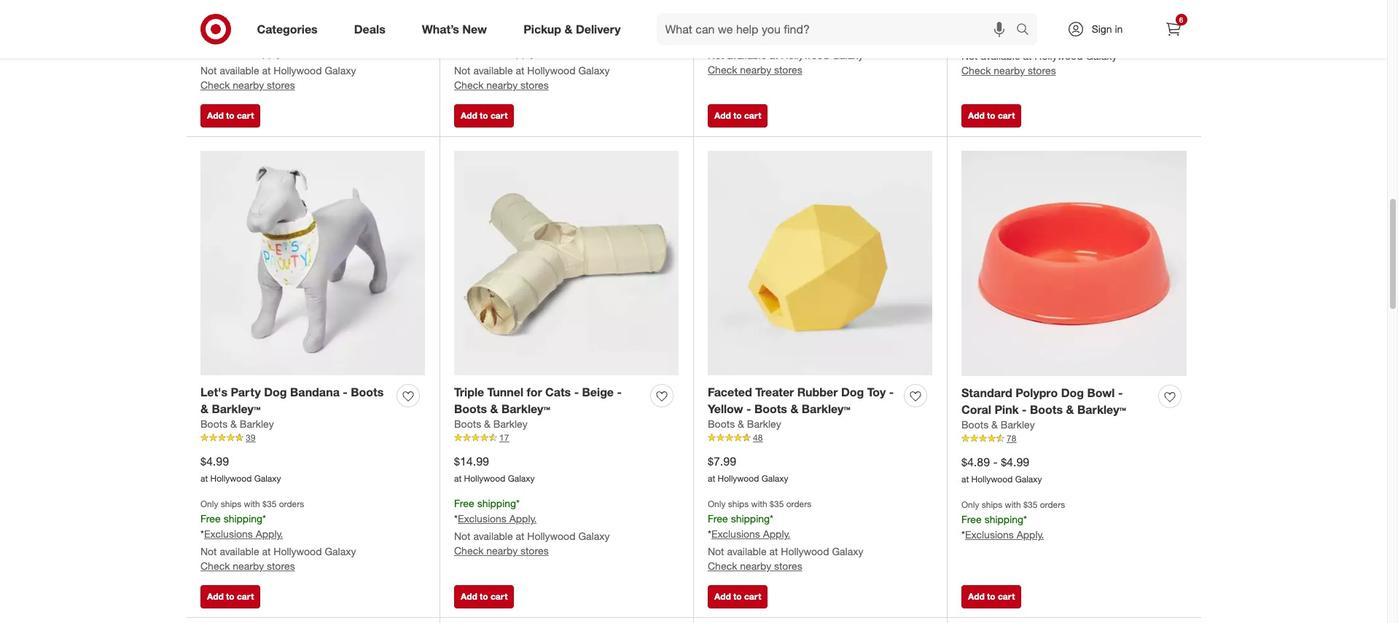 Task type: vqa. For each thing, say whether or not it's contained in the screenshot.
Barkley™ inside the the Faceted Treater Rubber Dog Toy - Yellow - Boots & Barkley™
yes



Task type: locate. For each thing, give the bounding box(es) containing it.
boots & barkley
[[200, 418, 274, 430], [454, 418, 527, 430], [708, 418, 781, 430], [961, 419, 1035, 431]]

dog right party at the left of page
[[264, 385, 287, 399]]

boots & barkley link for standard
[[961, 418, 1035, 433]]

barkley for treater
[[747, 418, 781, 430]]

check
[[708, 64, 737, 76], [961, 64, 991, 77], [200, 79, 230, 91], [454, 79, 484, 91], [454, 545, 484, 557], [200, 560, 230, 572], [708, 560, 737, 572]]

triple tunnel for cats - beige - boots & barkley™ link
[[454, 384, 644, 417]]

only inside only ships with $35 orders free shipping * * exclusions apply.
[[961, 499, 979, 510]]

at
[[769, 49, 778, 61], [1023, 50, 1032, 62], [262, 64, 271, 77], [516, 64, 524, 77], [200, 473, 208, 484], [454, 473, 462, 484], [708, 473, 715, 484], [961, 474, 969, 485], [516, 530, 524, 542], [262, 545, 271, 558], [769, 545, 778, 558]]

free shipping * * exclusions apply. not available at hollywood galaxy check nearby stores
[[708, 16, 863, 76], [961, 17, 1117, 77], [454, 497, 610, 557]]

standard polypro dog bowl - coral pink - boots & barkley™
[[961, 385, 1126, 417]]

0 horizontal spatial $4.99
[[200, 454, 229, 468]]

party
[[231, 385, 261, 399]]

boots & barkley link up 48
[[708, 417, 781, 432]]

let's party dog bandana - boots & barkley™ link
[[200, 384, 391, 417]]

$4.99 down 78
[[1001, 455, 1029, 469]]

categories link
[[245, 13, 336, 45]]

dog inside let's party dog bandana - boots & barkley™
[[264, 385, 287, 399]]

not
[[708, 49, 724, 61], [961, 50, 978, 62], [200, 64, 217, 77], [454, 64, 471, 77], [454, 530, 471, 542], [200, 545, 217, 558], [708, 545, 724, 558]]

bandana
[[290, 385, 340, 399]]

39 link
[[200, 432, 425, 445]]

free
[[708, 16, 728, 29], [961, 17, 982, 29], [200, 32, 221, 44], [454, 32, 474, 44], [454, 497, 474, 510], [200, 513, 221, 525], [708, 513, 728, 525], [961, 513, 982, 526]]

$4.99 down let's
[[200, 454, 229, 468]]

boots inside "standard polypro dog bowl - coral pink - boots & barkley™"
[[1030, 402, 1063, 417]]

- right the cats
[[574, 385, 579, 399]]

dog left the bowl
[[1061, 385, 1084, 400]]

exclusions
[[711, 31, 760, 44], [965, 32, 1014, 45], [204, 47, 253, 59], [458, 47, 506, 59], [458, 512, 506, 525], [204, 528, 253, 540], [711, 528, 760, 540], [965, 529, 1014, 541]]

yellow
[[708, 401, 743, 416]]

ships down $7.99 at hollywood galaxy
[[728, 499, 749, 510]]

barkley™ inside "triple tunnel for cats - beige - boots & barkley™"
[[501, 401, 550, 416]]

boots & barkley down pink
[[961, 419, 1035, 431]]

with inside only ships with $35 orders free shipping * * exclusions apply.
[[1005, 499, 1021, 510]]

triple tunnel for cats - beige - boots & barkley™ image
[[454, 151, 679, 376], [454, 151, 679, 376]]

barkley for tunnel
[[493, 418, 527, 430]]

barkley up 39
[[240, 418, 274, 430]]

barkley™ inside faceted treater rubber dog toy - yellow - boots & barkley™
[[802, 401, 850, 416]]

at inside $7.99 at hollywood galaxy
[[708, 473, 715, 484]]

pink
[[995, 402, 1019, 417]]

boots & barkley up 17
[[454, 418, 527, 430]]

pickup & delivery
[[523, 22, 621, 36]]

boots & barkley for let's
[[200, 418, 274, 430]]

faceted treater rubber dog toy - yellow - boots & barkley™
[[708, 385, 894, 416]]

check nearby stores button
[[708, 63, 802, 77], [961, 64, 1056, 78], [200, 78, 295, 93], [454, 78, 549, 93], [454, 544, 549, 558], [200, 559, 295, 574], [708, 559, 802, 574]]

boots inside faceted treater rubber dog toy - yellow - boots & barkley™
[[754, 401, 787, 416]]

coral
[[961, 402, 991, 417]]

at inside $14.99 at hollywood galaxy
[[454, 473, 462, 484]]

at inside "$4.89 - $4.99 at hollywood galaxy"
[[961, 474, 969, 485]]

barkley™
[[212, 401, 261, 416], [501, 401, 550, 416], [802, 401, 850, 416], [1077, 402, 1126, 417]]

barkley for party
[[240, 418, 274, 430]]

orders inside only ships with $35 orders free shipping * * exclusions apply.
[[1040, 499, 1065, 510]]

cart
[[237, 110, 254, 121], [491, 110, 508, 121], [744, 110, 761, 121], [998, 110, 1015, 121], [237, 591, 254, 602], [491, 591, 508, 602], [744, 591, 761, 602], [998, 591, 1015, 602]]

78
[[1007, 433, 1016, 444]]

barkley™ down rubber
[[802, 401, 850, 416]]

orders
[[279, 18, 304, 29], [533, 18, 558, 29], [279, 499, 304, 510], [786, 499, 812, 510], [1040, 499, 1065, 510]]

&
[[565, 22, 573, 36], [200, 401, 208, 416], [490, 401, 498, 416], [790, 401, 798, 416], [1066, 402, 1074, 417], [230, 418, 237, 430], [484, 418, 491, 430], [738, 418, 744, 430], [991, 419, 998, 431]]

add to cart
[[207, 110, 254, 121], [461, 110, 508, 121], [714, 110, 761, 121], [968, 110, 1015, 121], [207, 591, 254, 602], [461, 591, 508, 602], [714, 591, 761, 602], [968, 591, 1015, 602]]

$14.99
[[454, 454, 489, 468]]

17 link
[[454, 432, 679, 445]]

& inside "standard polypro dog bowl - coral pink - boots & barkley™"
[[1066, 402, 1074, 417]]

boots & barkley link
[[200, 417, 274, 432], [454, 417, 527, 432], [708, 417, 781, 432], [961, 418, 1035, 433]]

boots & barkley link up 17
[[454, 417, 527, 432]]

deals link
[[342, 13, 404, 45]]

search button
[[1009, 13, 1044, 48]]

boots & barkley up 48
[[708, 418, 781, 430]]

exclusions apply. button
[[711, 31, 790, 45], [965, 31, 1044, 46], [204, 46, 283, 61], [458, 46, 537, 61], [458, 512, 537, 526], [204, 527, 283, 542], [711, 527, 790, 542], [965, 528, 1044, 542]]

add to cart button
[[200, 104, 260, 127], [454, 104, 514, 127], [708, 104, 768, 127], [961, 104, 1021, 127], [200, 585, 260, 608], [454, 585, 514, 608], [708, 585, 768, 608], [961, 585, 1021, 608]]

0 horizontal spatial dog
[[264, 385, 287, 399]]

sign in link
[[1054, 13, 1145, 45]]

barkley up 17
[[493, 418, 527, 430]]

boots inside "triple tunnel for cats - beige - boots & barkley™"
[[454, 401, 487, 416]]

$4.99 inside "$4.89 - $4.99 at hollywood galaxy"
[[1001, 455, 1029, 469]]

boots & barkley for standard
[[961, 419, 1035, 431]]

$35
[[262, 18, 277, 29], [516, 18, 530, 29], [262, 499, 277, 510], [770, 499, 784, 510], [1023, 499, 1038, 510]]

to
[[226, 110, 234, 121], [480, 110, 488, 121], [733, 110, 742, 121], [987, 110, 995, 121], [226, 591, 234, 602], [480, 591, 488, 602], [733, 591, 742, 602], [987, 591, 995, 602]]

add
[[207, 110, 224, 121], [461, 110, 477, 121], [714, 110, 731, 121], [968, 110, 985, 121], [207, 591, 224, 602], [461, 591, 477, 602], [714, 591, 731, 602], [968, 591, 985, 602]]

$4.99
[[200, 454, 229, 468], [1001, 455, 1029, 469]]

rubber
[[797, 385, 838, 399]]

standard polypro dog bowl - coral pink - boots & barkley™ link
[[961, 385, 1152, 418]]

barkley for polypro
[[1001, 419, 1035, 431]]

exclusions inside only ships with $35 orders free shipping * * exclusions apply.
[[965, 529, 1014, 541]]

78 link
[[961, 433, 1187, 445]]

in
[[1115, 23, 1123, 35]]

only ships with $35 orders free shipping * * exclusions apply. not available at hollywood galaxy check nearby stores
[[200, 18, 356, 91], [454, 18, 610, 91], [200, 499, 356, 572], [708, 499, 863, 572]]

1 horizontal spatial free shipping * * exclusions apply. not available at hollywood galaxy check nearby stores
[[708, 16, 863, 76]]

hollywood
[[781, 49, 829, 61], [1035, 50, 1083, 62], [274, 64, 322, 77], [527, 64, 576, 77], [210, 473, 252, 484], [464, 473, 505, 484], [718, 473, 759, 484], [971, 474, 1013, 485], [527, 530, 576, 542], [274, 545, 322, 558], [781, 545, 829, 558]]

let's
[[200, 385, 227, 399]]

shipping
[[731, 16, 770, 29], [984, 17, 1023, 29], [224, 32, 262, 44], [477, 32, 516, 44], [477, 497, 516, 510], [224, 513, 262, 525], [731, 513, 770, 525], [984, 513, 1023, 526]]

boots & barkley link down pink
[[961, 418, 1035, 433]]

ships left categories
[[221, 18, 241, 29]]

what's new link
[[409, 13, 505, 45]]

hollywood inside "$4.89 - $4.99 at hollywood galaxy"
[[971, 474, 1013, 485]]

at inside '$4.99 at hollywood galaxy'
[[200, 473, 208, 484]]

ships for faceted treater rubber dog toy - yellow - boots & barkley™
[[728, 499, 749, 510]]

6
[[1179, 15, 1183, 24]]

- right $4.89
[[993, 455, 998, 469]]

barkley up 48
[[747, 418, 781, 430]]

stores
[[774, 64, 802, 76], [1028, 64, 1056, 77], [267, 79, 295, 91], [520, 79, 549, 91], [520, 545, 549, 557], [267, 560, 295, 572], [774, 560, 802, 572]]

& inside let's party dog bandana - boots & barkley™
[[200, 401, 208, 416]]

barkley up 78
[[1001, 419, 1035, 431]]

& inside "triple tunnel for cats - beige - boots & barkley™"
[[490, 401, 498, 416]]

-
[[343, 385, 348, 399], [574, 385, 579, 399], [617, 385, 622, 399], [889, 385, 894, 399], [1118, 385, 1123, 400], [746, 401, 751, 416], [1022, 402, 1027, 417], [993, 455, 998, 469]]

boots
[[351, 385, 384, 399], [454, 401, 487, 416], [754, 401, 787, 416], [1030, 402, 1063, 417], [200, 418, 228, 430], [454, 418, 481, 430], [708, 418, 735, 430], [961, 419, 989, 431]]

ships down "$4.89 - $4.99 at hollywood galaxy"
[[982, 499, 1002, 510]]

what's new
[[422, 22, 487, 36]]

hollywood inside $7.99 at hollywood galaxy
[[718, 473, 759, 484]]

nearby
[[740, 64, 771, 76], [994, 64, 1025, 77], [233, 79, 264, 91], [486, 79, 518, 91], [486, 545, 518, 557], [233, 560, 264, 572], [740, 560, 771, 572]]

- right toy
[[889, 385, 894, 399]]

available
[[727, 49, 767, 61], [981, 50, 1020, 62], [220, 64, 259, 77], [473, 64, 513, 77], [473, 530, 513, 542], [220, 545, 259, 558], [727, 545, 767, 558]]

1 horizontal spatial dog
[[841, 385, 864, 399]]

dog for let's
[[264, 385, 287, 399]]

barkley™ inside let's party dog bandana - boots & barkley™
[[212, 401, 261, 416]]

2 horizontal spatial free shipping * * exclusions apply. not available at hollywood galaxy check nearby stores
[[961, 17, 1117, 77]]

galaxy
[[832, 49, 863, 61], [1086, 50, 1117, 62], [325, 64, 356, 77], [578, 64, 610, 77], [254, 473, 281, 484], [508, 473, 535, 484], [761, 473, 788, 484], [1015, 474, 1042, 485], [578, 530, 610, 542], [325, 545, 356, 558], [832, 545, 863, 558]]

$35 inside only ships with $35 orders free shipping * * exclusions apply.
[[1023, 499, 1038, 510]]

standard polypro dog bowl - coral pink - boots & barkley™ image
[[961, 151, 1187, 376], [961, 151, 1187, 376]]

hollywood inside '$4.99 at hollywood galaxy'
[[210, 473, 252, 484]]

barkley™ down for
[[501, 401, 550, 416]]

let's party dog bandana - boots & barkley™ image
[[200, 151, 425, 376], [200, 151, 425, 376]]

only for faceted treater rubber dog toy - yellow - boots & barkley™
[[708, 499, 726, 510]]

dog
[[264, 385, 287, 399], [841, 385, 864, 399], [1061, 385, 1084, 400]]

toy
[[867, 385, 886, 399]]

ships inside only ships with $35 orders free shipping * * exclusions apply.
[[982, 499, 1002, 510]]

- inside let's party dog bandana - boots & barkley™
[[343, 385, 348, 399]]

with for let's party dog bandana - boots & barkley™
[[244, 499, 260, 510]]

only ships with $35 orders free shipping * * exclusions apply.
[[961, 499, 1065, 541]]

1 horizontal spatial $4.99
[[1001, 455, 1029, 469]]

- right beige
[[617, 385, 622, 399]]

*
[[770, 16, 773, 29], [1023, 17, 1027, 29], [708, 31, 711, 44], [262, 32, 266, 44], [516, 32, 520, 44], [961, 32, 965, 45], [200, 47, 204, 59], [454, 47, 458, 59], [516, 497, 520, 510], [454, 512, 458, 525], [262, 513, 266, 525], [770, 513, 773, 525], [1023, 513, 1027, 526], [200, 528, 204, 540], [708, 528, 711, 540], [961, 529, 965, 541]]

faceted treater rubber dog toy - yellow - boots & barkley™ image
[[708, 151, 932, 376], [708, 151, 932, 376]]

orders for faceted
[[786, 499, 812, 510]]

beige
[[582, 385, 614, 399]]

tunnel
[[487, 385, 523, 399]]

apply.
[[763, 31, 790, 44], [1017, 32, 1044, 45], [256, 47, 283, 59], [509, 47, 537, 59], [509, 512, 537, 525], [256, 528, 283, 540], [763, 528, 790, 540], [1017, 529, 1044, 541]]

2 horizontal spatial dog
[[1061, 385, 1084, 400]]

- right the bowl
[[1118, 385, 1123, 400]]

treater
[[755, 385, 794, 399]]

dog inside "standard polypro dog bowl - coral pink - boots & barkley™"
[[1061, 385, 1084, 400]]

barkley™ down party at the left of page
[[212, 401, 261, 416]]

only
[[200, 18, 218, 29], [454, 18, 472, 29], [200, 499, 218, 510], [708, 499, 726, 510], [961, 499, 979, 510]]

with
[[244, 18, 260, 29], [498, 18, 514, 29], [244, 499, 260, 510], [751, 499, 767, 510], [1005, 499, 1021, 510]]

boots & barkley up 39
[[200, 418, 274, 430]]

barkley™ down the bowl
[[1077, 402, 1126, 417]]

$35 for faceted treater rubber dog toy - yellow - boots & barkley™
[[770, 499, 784, 510]]

barkley
[[240, 418, 274, 430], [493, 418, 527, 430], [747, 418, 781, 430], [1001, 419, 1035, 431]]

boots inside let's party dog bandana - boots & barkley™
[[351, 385, 384, 399]]

ships down '$4.99 at hollywood galaxy'
[[221, 499, 241, 510]]

ships
[[221, 18, 241, 29], [474, 18, 495, 29], [221, 499, 241, 510], [728, 499, 749, 510], [982, 499, 1002, 510]]

$14.99 at hollywood galaxy
[[454, 454, 535, 484]]

boots & barkley link up 39
[[200, 417, 274, 432]]

galaxy inside $7.99 at hollywood galaxy
[[761, 473, 788, 484]]

- right bandana on the bottom of the page
[[343, 385, 348, 399]]

boots & barkley for triple
[[454, 418, 527, 430]]

dog left toy
[[841, 385, 864, 399]]

dog for standard
[[1061, 385, 1084, 400]]

48
[[753, 433, 763, 443]]



Task type: describe. For each thing, give the bounding box(es) containing it.
barkley™ inside "standard polypro dog bowl - coral pink - boots & barkley™"
[[1077, 402, 1126, 417]]

galaxy inside $14.99 at hollywood galaxy
[[508, 473, 535, 484]]

ships for standard polypro dog bowl - coral pink - boots & barkley™
[[982, 499, 1002, 510]]

$4.99 at hollywood galaxy
[[200, 454, 281, 484]]

17
[[499, 433, 509, 443]]

faceted treater rubber dog toy - yellow - boots & barkley™ link
[[708, 384, 898, 417]]

$35 for let's party dog bandana - boots & barkley™
[[262, 499, 277, 510]]

sign in
[[1092, 23, 1123, 35]]

$35 for standard polypro dog bowl - coral pink - boots & barkley™
[[1023, 499, 1038, 510]]

sign
[[1092, 23, 1112, 35]]

faceted
[[708, 385, 752, 399]]

- right yellow
[[746, 401, 751, 416]]

let's party dog bandana - boots & barkley™
[[200, 385, 384, 416]]

galaxy inside "$4.89 - $4.99 at hollywood galaxy"
[[1015, 474, 1042, 485]]

orders for let's
[[279, 499, 304, 510]]

boots & barkley link for triple
[[454, 417, 527, 432]]

& inside faceted treater rubber dog toy - yellow - boots & barkley™
[[790, 401, 798, 416]]

$4.89
[[961, 455, 990, 469]]

dog inside faceted treater rubber dog toy - yellow - boots & barkley™
[[841, 385, 864, 399]]

39
[[246, 433, 255, 443]]

$7.99
[[708, 454, 736, 468]]

- right pink
[[1022, 402, 1027, 417]]

orders for standard
[[1040, 499, 1065, 510]]

categories
[[257, 22, 318, 36]]

boots & barkley link for let's
[[200, 417, 274, 432]]

what's
[[422, 22, 459, 36]]

$4.89 - $4.99 at hollywood galaxy
[[961, 455, 1042, 485]]

pickup
[[523, 22, 561, 36]]

new
[[462, 22, 487, 36]]

galaxy inside '$4.99 at hollywood galaxy'
[[254, 473, 281, 484]]

pickup & delivery link
[[511, 13, 639, 45]]

bowl
[[1087, 385, 1115, 400]]

apply. inside only ships with $35 orders free shipping * * exclusions apply.
[[1017, 529, 1044, 541]]

boots & barkley link for faceted
[[708, 417, 781, 432]]

delivery
[[576, 22, 621, 36]]

with for faceted treater rubber dog toy - yellow - boots & barkley™
[[751, 499, 767, 510]]

6 link
[[1157, 13, 1189, 45]]

boots & barkley for faceted
[[708, 418, 781, 430]]

ships for let's party dog bandana - boots & barkley™
[[221, 499, 241, 510]]

free inside only ships with $35 orders free shipping * * exclusions apply.
[[961, 513, 982, 526]]

$4.99 inside '$4.99 at hollywood galaxy'
[[200, 454, 229, 468]]

- inside "$4.89 - $4.99 at hollywood galaxy"
[[993, 455, 998, 469]]

triple
[[454, 385, 484, 399]]

48 link
[[708, 432, 932, 445]]

polypro
[[1016, 385, 1058, 400]]

shipping inside only ships with $35 orders free shipping * * exclusions apply.
[[984, 513, 1023, 526]]

for
[[527, 385, 542, 399]]

0 horizontal spatial free shipping * * exclusions apply. not available at hollywood galaxy check nearby stores
[[454, 497, 610, 557]]

only for standard polypro dog bowl - coral pink - boots & barkley™
[[961, 499, 979, 510]]

cats
[[545, 385, 571, 399]]

$7.99 at hollywood galaxy
[[708, 454, 788, 484]]

standard
[[961, 385, 1012, 400]]

What can we help you find? suggestions appear below search field
[[656, 13, 1019, 45]]

deals
[[354, 22, 385, 36]]

search
[[1009, 23, 1044, 38]]

with for standard polypro dog bowl - coral pink - boots & barkley™
[[1005, 499, 1021, 510]]

ships right what's
[[474, 18, 495, 29]]

only for let's party dog bandana - boots & barkley™
[[200, 499, 218, 510]]

triple tunnel for cats - beige - boots & barkley™
[[454, 385, 622, 416]]

hollywood inside $14.99 at hollywood galaxy
[[464, 473, 505, 484]]



